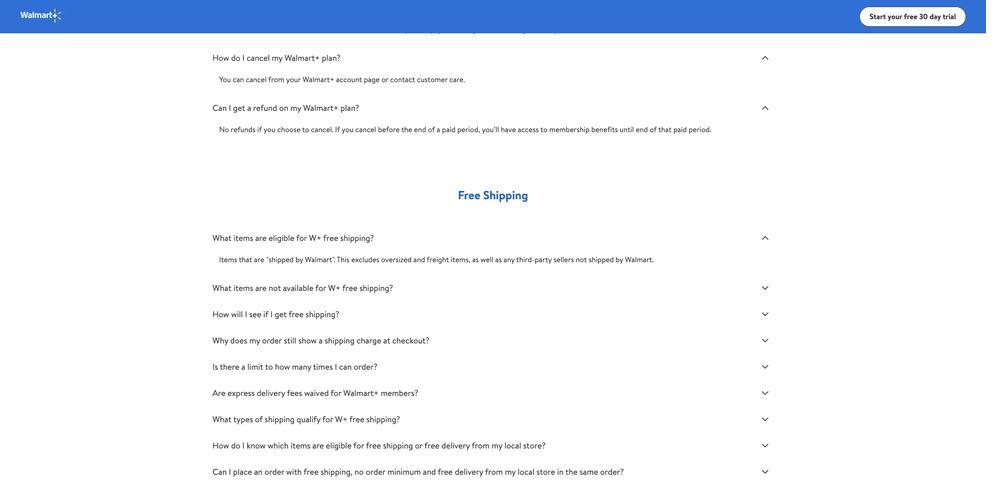 Task type: vqa. For each thing, say whether or not it's contained in the screenshot.
yesterday
no



Task type: locate. For each thing, give the bounding box(es) containing it.
1 vertical spatial that
[[239, 255, 252, 265]]

as left any
[[495, 255, 502, 265]]

w+ right qualify
[[335, 414, 348, 426]]

for right qualify
[[323, 414, 333, 426]]

1 horizontal spatial can
[[339, 362, 352, 373]]

by right the "shipped
[[296, 255, 303, 265]]

are express delivery fees waived for walmart+ members? image
[[760, 389, 770, 399]]

do for cancel
[[231, 52, 240, 63]]

0 vertical spatial or
[[382, 74, 388, 85]]

can for can i get a refund on my walmart+ plan?
[[213, 102, 227, 114]]

w+ down this
[[328, 283, 341, 294]]

1 vertical spatial what
[[213, 283, 232, 294]]

1 horizontal spatial paid
[[674, 124, 687, 135]]

0 horizontal spatial at
[[234, 24, 240, 35]]

i up no
[[229, 102, 231, 114]]

0 horizontal spatial you
[[264, 124, 276, 135]]

what items are not available for w+ free shipping? image
[[760, 284, 770, 294]]

are for "shipped
[[254, 255, 264, 265]]

by right shipped
[[616, 255, 623, 265]]

store
[[537, 467, 555, 478]]

0 vertical spatial get
[[233, 102, 245, 114]]

eligible up shipping,
[[326, 441, 352, 452]]

eligible
[[269, 233, 295, 244], [326, 441, 352, 452]]

0 vertical spatial do
[[231, 52, 240, 63]]

select
[[305, 24, 325, 35]]

i left know
[[242, 441, 245, 452]]

the
[[401, 124, 412, 135], [566, 467, 578, 478]]

free inside button
[[904, 11, 918, 22]]

if right see
[[263, 309, 268, 320]]

have
[[501, 124, 516, 135]]

are for not
[[255, 283, 267, 294]]

can i get a refund on my walmart+ plan?
[[213, 102, 359, 114]]

your
[[888, 11, 903, 22], [286, 74, 301, 85]]

at
[[234, 24, 240, 35], [383, 335, 390, 347]]

for
[[461, 24, 470, 35], [296, 233, 307, 244], [316, 283, 326, 294], [331, 388, 341, 399], [323, 414, 333, 426], [354, 441, 364, 452]]

order? down charge
[[354, 362, 378, 373]]

do for know
[[231, 441, 240, 452]]

0 vertical spatial local
[[505, 441, 521, 452]]

can right times at the left
[[339, 362, 352, 373]]

2 horizontal spatial as
[[495, 255, 502, 265]]

0 vertical spatial what
[[213, 233, 232, 244]]

day
[[930, 11, 941, 22]]

0 vertical spatial not
[[576, 255, 587, 265]]

your right start
[[888, 11, 903, 22]]

what
[[213, 233, 232, 244], [213, 283, 232, 294], [213, 414, 232, 426]]

this
[[242, 24, 253, 35]]

start your free 30 day trial
[[870, 11, 956, 22]]

2 do from the top
[[231, 441, 240, 452]]

0 horizontal spatial your
[[286, 74, 301, 85]]

fees
[[287, 388, 302, 399]]

1 vertical spatial cancel
[[246, 74, 267, 85]]

how do i know which items are eligible for free shipping or free delivery from my local store? image
[[760, 441, 770, 451]]

you
[[264, 124, 276, 135], [342, 124, 354, 135]]

how for how do i cancel my walmart+ plan?
[[213, 52, 229, 63]]

as left well
[[472, 255, 479, 265]]

that left period.
[[659, 124, 672, 135]]

how up the you
[[213, 52, 229, 63]]

items up will
[[234, 283, 253, 294]]

0 vertical spatial cancel
[[247, 52, 270, 63]]

my
[[272, 52, 283, 63], [290, 102, 301, 114], [249, 335, 260, 347], [492, 441, 503, 452], [505, 467, 516, 478]]

why does my order still show a shipping charge at checkout?
[[213, 335, 430, 347]]

1 horizontal spatial order?
[[600, 467, 624, 478]]

1 vertical spatial do
[[231, 441, 240, 452]]

shipping?
[[340, 233, 374, 244], [360, 283, 393, 294], [306, 309, 339, 320], [367, 414, 400, 426]]

1 paid from the left
[[442, 124, 456, 135]]

2 vertical spatial from
[[485, 467, 503, 478]]

access
[[518, 124, 539, 135]]

walmart+ left account
[[303, 74, 334, 85]]

can right the you
[[233, 74, 244, 85]]

walmart+ down select at the top
[[285, 52, 320, 63]]

local
[[505, 441, 521, 452], [518, 467, 535, 478]]

2 horizontal spatial shipping
[[383, 441, 413, 452]]

2 vertical spatial how
[[213, 441, 229, 452]]

still
[[284, 335, 296, 347]]

items up items
[[234, 233, 253, 244]]

end right until
[[636, 124, 648, 135]]

paid left period,
[[442, 124, 456, 135]]

1 horizontal spatial at
[[383, 335, 390, 347]]

local left store?
[[505, 441, 521, 452]]

not right sellers
[[576, 255, 587, 265]]

the right before
[[401, 124, 412, 135]]

0 vertical spatial can
[[213, 102, 227, 114]]

1 vertical spatial local
[[518, 467, 535, 478]]

checkout?
[[392, 335, 430, 347]]

1 horizontal spatial eligible
[[326, 441, 352, 452]]

order?
[[354, 362, 378, 373], [600, 467, 624, 478]]

before
[[378, 124, 400, 135]]

0 vertical spatial plan?
[[322, 52, 341, 63]]

0 horizontal spatial not
[[269, 283, 281, 294]]

how for how will i see if i get free shipping?
[[213, 309, 229, 320]]

1 vertical spatial at
[[383, 335, 390, 347]]

items for eligible
[[234, 233, 253, 244]]

do left know
[[231, 441, 240, 452]]

1 you from the left
[[264, 124, 276, 135]]

2 how from the top
[[213, 309, 229, 320]]

what left types
[[213, 414, 232, 426]]

do down not
[[231, 52, 240, 63]]

are left the "shipped
[[254, 255, 264, 265]]

how
[[213, 52, 229, 63], [213, 309, 229, 320], [213, 441, 229, 452]]

with
[[286, 467, 302, 478]]

0 horizontal spatial the
[[401, 124, 412, 135]]

0 horizontal spatial as
[[422, 24, 429, 35]]

1 horizontal spatial that
[[659, 124, 672, 135]]

1 vertical spatial from
[[472, 441, 490, 452]]

w+ up the walmart".
[[309, 233, 322, 244]]

a right show at the bottom of page
[[319, 335, 323, 347]]

1 vertical spatial your
[[286, 74, 301, 85]]

1 horizontal spatial of
[[428, 124, 435, 135]]

not
[[576, 255, 587, 265], [269, 283, 281, 294]]

payment
[[431, 24, 459, 35]]

2 horizontal spatial of
[[650, 124, 657, 135]]

walmart+
[[285, 52, 320, 63], [303, 74, 334, 85], [303, 102, 339, 114], [343, 388, 379, 399]]

charge
[[357, 335, 381, 347]]

1 vertical spatial delivery
[[442, 441, 470, 452]]

0 horizontal spatial if
[[257, 124, 262, 135]]

2 can from the top
[[213, 467, 227, 478]]

0 horizontal spatial by
[[296, 255, 303, 265]]

0 vertical spatial shipping
[[325, 335, 355, 347]]

1 horizontal spatial you
[[342, 124, 354, 135]]

if
[[335, 124, 340, 135]]

how do i know which items are eligible for free shipping or free delivery from my local store?
[[213, 441, 546, 452]]

can left place
[[213, 467, 227, 478]]

local left the store
[[518, 467, 535, 478]]

1 vertical spatial items
[[234, 283, 253, 294]]

free shipping
[[458, 187, 528, 203]]

local for store?
[[505, 441, 521, 452]]

show
[[298, 335, 317, 347]]

to left cancel.
[[302, 124, 309, 135]]

as left payment
[[422, 24, 429, 35]]

through
[[504, 24, 530, 35]]

states
[[327, 24, 346, 35]]

0 horizontal spatial eligible
[[269, 233, 295, 244]]

and right the minimum
[[423, 467, 436, 478]]

0 horizontal spatial order?
[[354, 362, 378, 373]]

1 vertical spatial or
[[415, 441, 423, 452]]

or up the can i place an order with free shipping, no order minimum and free delivery from my local store in the same order?
[[415, 441, 423, 452]]

shipping? down 'excludes'
[[360, 283, 393, 294]]

are up see
[[255, 283, 267, 294]]

my left store?
[[492, 441, 503, 452]]

items right which
[[291, 441, 311, 452]]

is
[[384, 24, 389, 35]]

trial
[[943, 11, 956, 22]]

1 what from the top
[[213, 233, 232, 244]]

0 vertical spatial can
[[233, 74, 244, 85]]

your down how do i cancel my walmart+ plan?
[[286, 74, 301, 85]]

by
[[296, 255, 303, 265], [616, 255, 623, 265]]

are for eligible
[[255, 233, 267, 244]]

shipping? up why does my order still show a shipping charge at checkout?
[[306, 309, 339, 320]]

0 vertical spatial how
[[213, 52, 229, 63]]

are
[[293, 24, 304, 35], [255, 233, 267, 244], [254, 255, 264, 265], [255, 283, 267, 294], [312, 441, 324, 452]]

eligible up the "shipped
[[269, 233, 295, 244]]

shipped
[[589, 255, 614, 265]]

1 vertical spatial order?
[[600, 467, 624, 478]]

1 horizontal spatial get
[[275, 309, 287, 320]]

3 how from the top
[[213, 441, 229, 452]]

2 vertical spatial w+
[[335, 414, 348, 426]]

how left know
[[213, 441, 229, 452]]

1 how from the top
[[213, 52, 229, 63]]

plan? up you can cancel from your walmart+ account page or contact customer care.
[[322, 52, 341, 63]]

1 horizontal spatial if
[[263, 309, 268, 320]]

1 vertical spatial how
[[213, 309, 229, 320]]

how do i cancel my walmart+ plan?
[[213, 52, 341, 63]]

shipping? up the how do i know which items are eligible for free shipping or free delivery from my local store?
[[367, 414, 400, 426]]

shipping up the minimum
[[383, 441, 413, 452]]

end
[[414, 124, 426, 135], [636, 124, 648, 135]]

not left available on the left of page
[[269, 283, 281, 294]]

are up the "shipped
[[255, 233, 267, 244]]

items
[[234, 233, 253, 244], [234, 283, 253, 294], [291, 441, 311, 452]]

2 what from the top
[[213, 283, 232, 294]]

cancel down how do i cancel my walmart+ plan?
[[246, 74, 267, 85]]

free
[[904, 11, 918, 22], [323, 233, 338, 244], [343, 283, 358, 294], [289, 309, 304, 320], [350, 414, 365, 426], [366, 441, 381, 452], [425, 441, 440, 452], [304, 467, 319, 478], [438, 467, 453, 478]]

shipping left charge
[[325, 335, 355, 347]]

0 horizontal spatial shipping
[[265, 414, 295, 426]]

1 do from the top
[[231, 52, 240, 63]]

1 vertical spatial not
[[269, 283, 281, 294]]

a
[[247, 102, 251, 114], [437, 124, 440, 135], [319, 335, 323, 347], [242, 362, 245, 373]]

minimum
[[388, 467, 421, 478]]

0 vertical spatial items
[[234, 233, 253, 244]]

0 horizontal spatial end
[[414, 124, 426, 135]]

0 horizontal spatial paid
[[442, 124, 456, 135]]

are
[[213, 388, 226, 399]]

that
[[659, 124, 672, 135], [239, 255, 252, 265]]

plan? down account
[[341, 102, 359, 114]]

cancel.
[[311, 124, 333, 135]]

place
[[233, 467, 252, 478]]

0 vertical spatial your
[[888, 11, 903, 22]]

0 vertical spatial if
[[257, 124, 262, 135]]

your inside button
[[888, 11, 903, 22]]

do
[[231, 52, 240, 63], [231, 441, 240, 452]]

get up refunds
[[233, 102, 245, 114]]

paid
[[442, 124, 456, 135], [674, 124, 687, 135]]

2 vertical spatial what
[[213, 414, 232, 426]]

1 horizontal spatial end
[[636, 124, 648, 135]]

of
[[428, 124, 435, 135], [650, 124, 657, 135], [255, 414, 263, 426]]

if right refunds
[[257, 124, 262, 135]]

ebt
[[369, 24, 382, 35]]

why
[[213, 335, 228, 347]]

0 horizontal spatial or
[[382, 74, 388, 85]]

order left still
[[262, 335, 282, 347]]

does
[[230, 335, 247, 347]]

1 horizontal spatial or
[[415, 441, 423, 452]]

store?
[[523, 441, 546, 452]]

of right until
[[650, 124, 657, 135]]

is
[[213, 362, 218, 373]]

1 horizontal spatial as
[[472, 255, 479, 265]]

1 horizontal spatial by
[[616, 255, 623, 265]]

1 horizontal spatial your
[[888, 11, 903, 22]]

that right items
[[239, 255, 252, 265]]

0 vertical spatial order?
[[354, 362, 378, 373]]

cancel left before
[[355, 124, 376, 135]]

to left how
[[265, 362, 273, 373]]

end right before
[[414, 124, 426, 135]]

or right page
[[382, 74, 388, 85]]

1 can from the top
[[213, 102, 227, 114]]

1 vertical spatial the
[[566, 467, 578, 478]]

get
[[233, 102, 245, 114], [275, 309, 287, 320]]

are right there
[[293, 24, 304, 35]]

the right in
[[566, 467, 578, 478]]

of left period,
[[428, 124, 435, 135]]

at left the this
[[234, 24, 240, 35]]

3 what from the top
[[213, 414, 232, 426]]

i
[[242, 52, 245, 63], [229, 102, 231, 114], [245, 309, 247, 320], [270, 309, 273, 320], [335, 362, 337, 373], [242, 441, 245, 452], [229, 467, 231, 478]]

from
[[268, 74, 284, 85], [472, 441, 490, 452], [485, 467, 503, 478]]

at right charge
[[383, 335, 390, 347]]

oversized
[[381, 255, 412, 265]]

1 horizontal spatial the
[[566, 467, 578, 478]]

as for accepted
[[422, 24, 429, 35]]

free
[[458, 187, 481, 203]]

1 vertical spatial w+
[[328, 283, 341, 294]]

0 vertical spatial the
[[401, 124, 412, 135]]

2 vertical spatial delivery
[[455, 467, 483, 478]]

2 vertical spatial cancel
[[355, 124, 376, 135]]

1 by from the left
[[296, 255, 303, 265]]

paid left period.
[[674, 124, 687, 135]]

you left choose
[[264, 124, 276, 135]]

order? right same
[[600, 467, 624, 478]]

plan?
[[322, 52, 341, 63], [341, 102, 359, 114]]

how left will
[[213, 309, 229, 320]]

get right see
[[275, 309, 287, 320]]

care.
[[450, 74, 465, 85]]

what for what types of shipping qualify for w+ free shipping?
[[213, 414, 232, 426]]

i down the this
[[242, 52, 245, 63]]

items,
[[451, 255, 471, 265]]

start your free 30 day trial button
[[860, 7, 966, 27]]

in
[[557, 467, 564, 478]]

what down items
[[213, 283, 232, 294]]

and left freight
[[414, 255, 425, 265]]

of right types
[[255, 414, 263, 426]]

to right access
[[541, 124, 548, 135]]

what for what items are eligible for w+ free shipping?
[[213, 233, 232, 244]]

0 horizontal spatial get
[[233, 102, 245, 114]]

local for store
[[518, 467, 535, 478]]

1 vertical spatial can
[[213, 467, 227, 478]]

what up items
[[213, 233, 232, 244]]

many
[[292, 362, 311, 373]]

i right will
[[245, 309, 247, 320]]



Task type: describe. For each thing, give the bounding box(es) containing it.
will
[[231, 309, 243, 320]]

refunds
[[231, 124, 256, 135]]

types
[[233, 414, 253, 426]]

0 horizontal spatial that
[[239, 255, 252, 265]]

a left period,
[[437, 124, 440, 135]]

0 vertical spatial eligible
[[269, 233, 295, 244]]

delivery.
[[532, 24, 559, 35]]

shipping
[[483, 187, 528, 203]]

w+ for available
[[328, 283, 341, 294]]

my left the store
[[505, 467, 516, 478]]

as for items,
[[472, 255, 479, 265]]

how will i see if i get free shipping?
[[213, 309, 339, 320]]

i right times at the left
[[335, 362, 337, 373]]

until
[[620, 124, 634, 135]]

choose
[[277, 124, 301, 135]]

third-
[[517, 255, 535, 265]]

what items are eligible for w+ free shipping?
[[213, 233, 374, 244]]

how do i cancel my walmart+ plan? image
[[760, 53, 770, 63]]

shipping? up 'excludes'
[[340, 233, 374, 244]]

groceries
[[472, 24, 502, 35]]

for right payment
[[461, 24, 470, 35]]

not
[[219, 24, 232, 35]]

30
[[920, 11, 928, 22]]

can i place an order with free shipping, no order minimum and free delivery from my local store in the same order? image
[[760, 468, 770, 478]]

delivery for shipping,
[[455, 467, 483, 478]]

you
[[219, 74, 231, 85]]

what for what items are not available for w+ free shipping?
[[213, 283, 232, 294]]

"shipped
[[266, 255, 294, 265]]

party
[[535, 255, 552, 265]]

2 horizontal spatial to
[[541, 124, 548, 135]]

0 vertical spatial delivery
[[257, 388, 285, 399]]

sellers
[[554, 255, 574, 265]]

my right does on the bottom left of page
[[249, 335, 260, 347]]

for up the walmart".
[[296, 233, 307, 244]]

items that are "shipped by walmart". this excludes oversized and freight items, as well as any third-party sellers not shipped by walmart.
[[219, 255, 654, 265]]

know
[[247, 441, 266, 452]]

0 horizontal spatial to
[[265, 362, 273, 373]]

i right see
[[270, 309, 273, 320]]

walmart+ up cancel.
[[303, 102, 339, 114]]

can i place an order with free shipping, no order minimum and free delivery from my local store in the same order?
[[213, 467, 624, 478]]

account
[[336, 74, 362, 85]]

what types of shipping qualify for w+ free shipping? image
[[760, 415, 770, 425]]

1 vertical spatial and
[[423, 467, 436, 478]]

shipping? for what items are not available for w+ free shipping?
[[360, 283, 393, 294]]

are express delivery fees waived for walmart+ members?
[[213, 388, 418, 399]]

i left place
[[229, 467, 231, 478]]

0 horizontal spatial of
[[255, 414, 263, 426]]

well
[[481, 255, 494, 265]]

w+ image
[[20, 8, 62, 23]]

2 vertical spatial items
[[291, 441, 311, 452]]

available
[[283, 283, 314, 294]]

shipping? for how will i see if i get free shipping?
[[306, 309, 339, 320]]

0 vertical spatial that
[[659, 124, 672, 135]]

how will i see if i get free shipping? image
[[760, 310, 770, 320]]

times
[[313, 362, 333, 373]]

which
[[268, 441, 289, 452]]

how
[[275, 362, 290, 373]]

freight
[[427, 255, 449, 265]]

period.
[[689, 124, 711, 135]]

1 end from the left
[[414, 124, 426, 135]]

benefits
[[592, 124, 618, 135]]

how for how do i know which items are eligible for free shipping or free delivery from my local store?
[[213, 441, 229, 452]]

for right waived on the left of page
[[331, 388, 341, 399]]

2 you from the left
[[342, 124, 354, 135]]

1 horizontal spatial not
[[576, 255, 587, 265]]

can for can i place an order with free shipping, no order minimum and free delivery from my local store in the same order?
[[213, 467, 227, 478]]

items
[[219, 255, 237, 265]]

can i get a refund on my walmart+ plan? image
[[760, 103, 770, 113]]

items for not
[[234, 283, 253, 294]]

2 end from the left
[[636, 124, 648, 135]]

from for minimum
[[485, 467, 503, 478]]

start
[[870, 11, 886, 22]]

members?
[[381, 388, 418, 399]]

on
[[279, 102, 288, 114]]

not at this time. there are select states where ebt is accepted as payment for groceries through delivery.
[[219, 24, 559, 35]]

period,
[[457, 124, 480, 135]]

1 vertical spatial can
[[339, 362, 352, 373]]

excludes
[[351, 255, 379, 265]]

an
[[254, 467, 263, 478]]

what types of shipping qualify for w+ free shipping?
[[213, 414, 400, 426]]

1 vertical spatial if
[[263, 309, 268, 320]]

membership
[[549, 124, 590, 135]]

are down qualify
[[312, 441, 324, 452]]

is there a limit to how many times i can order? image
[[760, 362, 770, 372]]

you'll
[[482, 124, 499, 135]]

where
[[348, 24, 368, 35]]

0 vertical spatial at
[[234, 24, 240, 35]]

customer
[[417, 74, 448, 85]]

a left the refund on the left top of the page
[[247, 102, 251, 114]]

page
[[364, 74, 380, 85]]

this
[[337, 255, 350, 265]]

shipping? for what types of shipping qualify for w+ free shipping?
[[367, 414, 400, 426]]

express
[[228, 388, 255, 399]]

time.
[[255, 24, 271, 35]]

waived
[[304, 388, 329, 399]]

2 by from the left
[[616, 255, 623, 265]]

what items are not available for w+ free shipping?
[[213, 283, 393, 294]]

1 vertical spatial plan?
[[341, 102, 359, 114]]

from for shipping
[[472, 441, 490, 452]]

0 horizontal spatial can
[[233, 74, 244, 85]]

what items are eligible for w+ free shipping? image
[[760, 233, 770, 243]]

walmart+ left "members?"
[[343, 388, 379, 399]]

contact
[[390, 74, 415, 85]]

see
[[249, 309, 261, 320]]

is there a limit to how many times i can order?
[[213, 362, 378, 373]]

accepted
[[391, 24, 420, 35]]

order right an at the left of the page
[[265, 467, 284, 478]]

0 vertical spatial w+
[[309, 233, 322, 244]]

limit
[[247, 362, 263, 373]]

qualify
[[297, 414, 321, 426]]

1 vertical spatial shipping
[[265, 414, 295, 426]]

for right available on the left of page
[[316, 283, 326, 294]]

0 vertical spatial from
[[268, 74, 284, 85]]

1 vertical spatial get
[[275, 309, 287, 320]]

any
[[504, 255, 515, 265]]

a left limit
[[242, 362, 245, 373]]

shipping,
[[321, 467, 353, 478]]

why does my order still show a shipping charge at checkout? image
[[760, 336, 770, 346]]

no
[[355, 467, 364, 478]]

order right no
[[366, 467, 386, 478]]

you can cancel from your walmart+ account page or contact customer care.
[[219, 74, 465, 85]]

w+ for qualify
[[335, 414, 348, 426]]

1 vertical spatial eligible
[[326, 441, 352, 452]]

0 vertical spatial and
[[414, 255, 425, 265]]

2 vertical spatial shipping
[[383, 441, 413, 452]]

for up no
[[354, 441, 364, 452]]

no refunds if you choose to cancel. if you cancel before the end of a paid period, you'll have access to membership benefits until end of that paid period.
[[219, 124, 711, 135]]

my right on
[[290, 102, 301, 114]]

delivery for eligible
[[442, 441, 470, 452]]

1 horizontal spatial to
[[302, 124, 309, 135]]

my down there
[[272, 52, 283, 63]]

1 horizontal spatial shipping
[[325, 335, 355, 347]]

walmart.
[[625, 255, 654, 265]]

same
[[580, 467, 598, 478]]

no
[[219, 124, 229, 135]]

refund
[[253, 102, 277, 114]]

2 paid from the left
[[674, 124, 687, 135]]



